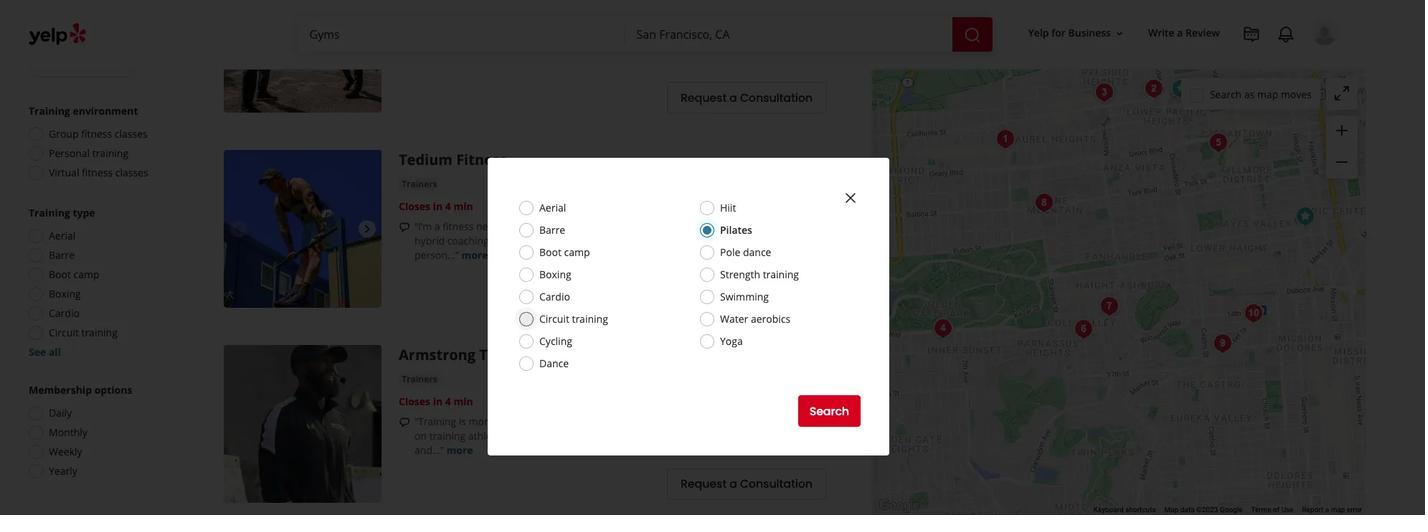 Task type: describe. For each thing, give the bounding box(es) containing it.
trainers button for armstrong
[[399, 372, 440, 387]]

aerial inside option group
[[49, 229, 76, 243]]

group fitness classes
[[49, 127, 148, 141]]

and inside ""providing personal training, group fitness, and functional movement for folks looking to train outdoors or at home.""
[[616, 42, 634, 56]]

circuit training inside option group
[[49, 326, 118, 339]]

a inside "i'm a fitness nerd with over 10 years of experience. i offer 1:1 online, in-person, and hybrid coaching. i will travel to your house or an agreed upon location for in- person…"
[[435, 219, 440, 233]]

online,
[[705, 219, 737, 233]]

1 horizontal spatial i
[[658, 219, 661, 233]]

0 horizontal spatial in-
[[740, 219, 752, 233]]

injury
[[709, 429, 735, 443]]

request down movement
[[681, 89, 727, 106]]

option group containing training type
[[24, 206, 178, 360]]

training type
[[29, 206, 95, 220]]

at
[[510, 57, 519, 70]]

with
[[501, 219, 521, 233]]

a inside 'element'
[[1178, 26, 1184, 40]]

4 for armstrong
[[445, 395, 451, 408]]

daily
[[49, 406, 72, 420]]

keyboard shortcuts
[[1094, 506, 1156, 514]]

looking
[[781, 42, 815, 56]]

more link for training
[[447, 443, 473, 457]]

keyboard shortcuts button
[[1094, 505, 1156, 515]]

trainers for tedium fitness
[[402, 178, 438, 190]]

water aerobics
[[720, 312, 791, 326]]

and…"
[[415, 443, 444, 457]]

job
[[529, 415, 544, 428]]

training for aerial
[[29, 206, 70, 220]]

user actions element
[[1017, 18, 1358, 106]]

zoom out image
[[1334, 154, 1351, 171]]

fitness sf - fillmore image
[[1204, 128, 1233, 157]]

fitness
[[456, 150, 507, 169]]

for inside "i'm a fitness nerd with over 10 years of experience. i offer 1:1 online, in-person, and hybrid coaching. i will travel to your house or an agreed upon location for in- person…"
[[744, 234, 758, 247]]

map
[[1165, 506, 1179, 514]]

flexibility,
[[662, 429, 706, 443]]

closes for armstrong training
[[399, 395, 431, 408]]

tedium fitness
[[399, 150, 507, 169]]

2 consultation from the top
[[740, 281, 813, 297]]

fitness inside "i'm a fitness nerd with over 10 years of experience. i offer 1:1 online, in-person, and hybrid coaching. i will travel to your house or an agreed upon location for in- person…"
[[443, 219, 474, 233]]

options
[[94, 383, 132, 397]]

train
[[427, 57, 449, 70]]

pole dance
[[720, 245, 772, 259]]

min for tedium
[[454, 199, 473, 213]]

movement
[[687, 42, 737, 56]]

training down dance
[[763, 268, 799, 281]]

monthly
[[49, 426, 87, 439]]

yearly
[[49, 464, 77, 478]]

travel
[[518, 234, 544, 247]]

functional
[[637, 42, 684, 56]]

moves
[[1282, 87, 1312, 101]]

google
[[1221, 506, 1243, 514]]

cycling
[[540, 334, 573, 348]]

"i'm a fitness nerd with over 10 years of experience. i offer 1:1 online, in-person, and hybrid coaching. i will travel to your house or an agreed upon location for in- person…"
[[415, 219, 807, 262]]

yelp for business
[[1029, 26, 1112, 40]]

search for search as map moves
[[1211, 87, 1242, 101]]

1 vertical spatial in-
[[760, 234, 772, 247]]

consultation for "providing personal training, group fitness, and functional movement for folks looking to train outdoors or at home."
[[740, 89, 813, 106]]

for inside button
[[1052, 26, 1066, 40]]

a right report
[[1326, 506, 1330, 514]]

training up virtual fitness classes in the top left of the page
[[92, 146, 129, 160]]

and inside "training is more than a job to me, it's my passion and my purpose. currently focusing on training athletes to better assist them in mobility, flexibility, injury prevention and…"
[[650, 415, 668, 428]]

camp inside option group
[[74, 268, 99, 281]]

tedium fitness image
[[224, 150, 382, 308]]

circuit inside search dialog
[[540, 312, 570, 326]]

review
[[1186, 26, 1221, 40]]

0 vertical spatial more link
[[558, 57, 584, 70]]

1 16 speech v2 image from the top
[[399, 45, 410, 56]]

16 speech v2 image for armstrong
[[399, 417, 410, 428]]

data
[[1181, 506, 1195, 514]]

yelp
[[1029, 26, 1050, 40]]

training up cycling
[[572, 312, 608, 326]]

live fit gym - inner richmond image
[[991, 125, 1020, 153]]

tedium fitness link
[[399, 150, 507, 169]]

"training is more than a job to me, it's my passion and my purpose. currently focusing on training athletes to better assist them in mobility, flexibility, injury prevention and…"
[[415, 415, 818, 457]]

"training
[[415, 415, 456, 428]]

all
[[49, 345, 61, 359]]

mobility,
[[619, 429, 659, 443]]

hiit
[[720, 201, 737, 215]]

request up water
[[681, 281, 727, 297]]

virtual fitness classes
[[49, 166, 148, 179]]

strength training
[[720, 268, 799, 281]]

folks
[[756, 42, 778, 56]]

for inside ""providing personal training, group fitness, and functional movement for folks looking to train outdoors or at home.""
[[740, 42, 754, 56]]

consultation for "training is more than a job to me, it's my passion and my purpose. currently focusing on training athletes to better assist them in mobility, flexibility, injury prevention and…"
[[740, 476, 813, 492]]

coaching.
[[448, 234, 492, 247]]

an
[[627, 234, 639, 247]]

min for armstrong
[[454, 395, 473, 408]]

dance
[[540, 357, 569, 370]]

house
[[583, 234, 612, 247]]

camp inside search dialog
[[564, 245, 590, 259]]

report a map error
[[1303, 506, 1363, 514]]

closes in 4 min for armstrong
[[399, 395, 473, 408]]

training,
[[509, 42, 547, 56]]

1 trainers from the top
[[402, 1, 438, 13]]

person,
[[752, 219, 787, 233]]

armstrong
[[399, 345, 476, 364]]

boot inside search dialog
[[540, 245, 562, 259]]

weekly
[[49, 445, 82, 459]]

1 trainers button from the top
[[399, 0, 440, 15]]

agreed
[[642, 234, 674, 247]]

terms of use link
[[1252, 506, 1294, 514]]

armstrong training link
[[399, 345, 539, 364]]

"providing
[[415, 42, 462, 56]]

option group containing training environment
[[24, 104, 178, 184]]

barre inside search dialog
[[540, 223, 566, 237]]

"i'm
[[415, 219, 432, 233]]

©2023
[[1197, 506, 1219, 514]]

cardio inside option group
[[49, 306, 80, 320]]

see
[[29, 345, 46, 359]]

a down 'injury'
[[730, 476, 738, 492]]

membership
[[29, 383, 92, 397]]

terms of use
[[1252, 506, 1294, 514]]

a down movement
[[730, 89, 738, 106]]

training inside "training is more than a job to me, it's my passion and my purpose. currently focusing on training athletes to better assist them in mobility, flexibility, injury prevention and…"
[[430, 429, 466, 443]]

1 my from the left
[[594, 415, 609, 428]]

pole
[[720, 245, 741, 259]]

a inside button
[[74, 33, 79, 45]]

closes for tedium fitness
[[399, 199, 431, 213]]

dance
[[743, 245, 772, 259]]

see all button
[[29, 345, 61, 359]]

quote
[[81, 33, 107, 45]]

prevention
[[738, 429, 789, 443]]

west berkeley
[[446, 1, 512, 15]]

hybrid
[[415, 234, 445, 247]]

group
[[49, 127, 79, 141]]

years
[[561, 219, 587, 233]]

boxing inside option group
[[49, 287, 81, 301]]

pilates
[[720, 223, 753, 237]]

zoom in image
[[1334, 122, 1351, 139]]

"providing personal training, group fitness, and functional movement for folks looking to train outdoors or at home."
[[415, 42, 815, 70]]

a up water
[[730, 281, 738, 297]]

write a review link
[[1143, 20, 1226, 46]]

circuit training inside search dialog
[[540, 312, 608, 326]]

request a consultation button for "providing personal training, group fitness, and functional movement for folks looking to train outdoors or at home."
[[667, 82, 827, 114]]

4 for tedium
[[445, 199, 451, 213]]

terms
[[1252, 506, 1272, 514]]

see all
[[29, 345, 61, 359]]



Task type: locate. For each thing, give the bounding box(es) containing it.
trainers link down tedium
[[399, 177, 440, 191]]

closes in 4 min for tedium
[[399, 199, 473, 213]]

cardio up cycling
[[540, 290, 570, 304]]

2 vertical spatial fitness
[[443, 219, 474, 233]]

armstrong training image
[[224, 345, 382, 503]]

fitness sf - castro image
[[1209, 329, 1237, 358]]

1 horizontal spatial barre
[[540, 223, 566, 237]]

or inside ""providing personal training, group fitness, and functional movement for folks looking to train outdoors or at home.""
[[497, 57, 507, 70]]

trainers link for armstrong
[[399, 372, 440, 387]]

3 trainers from the top
[[402, 373, 438, 385]]

closes up '"i'm'
[[399, 199, 431, 213]]

1:1
[[689, 219, 703, 233]]

0 horizontal spatial circuit
[[49, 326, 79, 339]]

in up "training
[[433, 395, 443, 408]]

more inside "training is more than a job to me, it's my passion and my purpose. currently focusing on training athletes to better assist them in mobility, flexibility, injury prevention and…"
[[469, 415, 494, 428]]

report a map error link
[[1303, 506, 1363, 514]]

1 vertical spatial aerial
[[49, 229, 76, 243]]

4 up coaching.
[[445, 199, 451, 213]]

more for than
[[447, 443, 473, 457]]

the yard image
[[1140, 74, 1169, 103]]

min up the is
[[454, 395, 473, 408]]

virtual consultations button
[[29, 56, 135, 78]]

report
[[1303, 506, 1324, 514]]

virtual down personal
[[49, 166, 79, 179]]

trainers button
[[399, 0, 440, 15], [399, 177, 440, 191], [399, 372, 440, 387]]

0 horizontal spatial map
[[1258, 87, 1279, 101]]

trainers down armstrong
[[402, 373, 438, 385]]

1 horizontal spatial cardio
[[540, 290, 570, 304]]

your
[[559, 234, 581, 247]]

0 horizontal spatial or
[[497, 57, 507, 70]]

fitness up personal training
[[81, 127, 112, 141]]

more
[[558, 57, 584, 70], [462, 248, 488, 262], [469, 415, 494, 428], [447, 443, 473, 457]]

3 trainers button from the top
[[399, 372, 440, 387]]

boot camp inside search dialog
[[540, 245, 590, 259]]

training left dance
[[480, 345, 539, 364]]

0 horizontal spatial boot camp
[[49, 268, 99, 281]]

0 horizontal spatial barre
[[49, 248, 75, 262]]

over
[[524, 219, 545, 233]]

and up mobility,
[[650, 415, 668, 428]]

closes
[[399, 199, 431, 213], [399, 395, 431, 408]]

in up hybrid at the left
[[433, 199, 443, 213]]

a left job on the left of the page
[[521, 415, 526, 428]]

previous image
[[230, 220, 247, 237]]

0 horizontal spatial circuit training
[[49, 326, 118, 339]]

0 vertical spatial for
[[1052, 26, 1066, 40]]

1 vertical spatial closes in 4 min
[[399, 395, 473, 408]]

sunset gym image
[[929, 314, 958, 343]]

training for group fitness classes
[[29, 104, 70, 118]]

2 request a consultation from the top
[[681, 281, 813, 297]]

the firm sf image
[[1095, 292, 1124, 320]]

0 vertical spatial barre
[[540, 223, 566, 237]]

request a consultation button down folks at top right
[[667, 82, 827, 114]]

circuit training up all
[[49, 326, 118, 339]]

circuit up all
[[49, 326, 79, 339]]

trainers link left west
[[399, 0, 440, 15]]

more for nerd
[[462, 248, 488, 262]]

purpose.
[[688, 415, 729, 428]]

2 vertical spatial more link
[[447, 443, 473, 457]]

0 vertical spatial boot
[[540, 245, 562, 259]]

1 vertical spatial option group
[[24, 206, 178, 360]]

16 chevron down v2 image
[[1114, 28, 1126, 39]]

assist
[[552, 429, 578, 443]]

0 vertical spatial fitness
[[81, 127, 112, 141]]

request a consultation for "providing personal training, group fitness, and functional movement for folks looking to train outdoors or at home."
[[681, 89, 813, 106]]

to right job on the left of the page
[[546, 415, 556, 428]]

min up coaching.
[[454, 199, 473, 213]]

1 horizontal spatial or
[[615, 234, 625, 247]]

2 vertical spatial trainers link
[[399, 372, 440, 387]]

next image
[[359, 220, 376, 237]]

2 16 speech v2 image from the top
[[399, 221, 410, 233]]

in inside "training is more than a job to me, it's my passion and my purpose. currently focusing on training athletes to better assist them in mobility, flexibility, injury prevention and…"
[[608, 429, 617, 443]]

more down coaching.
[[462, 248, 488, 262]]

in- down person,
[[760, 234, 772, 247]]

2 vertical spatial trainers
[[402, 373, 438, 385]]

search button
[[798, 395, 861, 427]]

classes for group fitness classes
[[115, 127, 148, 141]]

1 horizontal spatial boot camp
[[540, 245, 590, 259]]

than
[[497, 415, 518, 428]]

boxing
[[540, 268, 572, 281], [49, 287, 81, 301]]

them
[[581, 429, 605, 443]]

nerd
[[476, 219, 499, 233]]

2 my from the left
[[671, 415, 685, 428]]

to inside ""providing personal training, group fitness, and functional movement for folks looking to train outdoors or at home.""
[[415, 57, 424, 70]]

i up agreed
[[658, 219, 661, 233]]

1 vertical spatial classes
[[115, 166, 148, 179]]

training
[[29, 104, 70, 118], [29, 206, 70, 220], [480, 345, 539, 364]]

aerial inside search dialog
[[540, 201, 566, 215]]

1 consultation from the top
[[740, 89, 813, 106]]

request a quote button
[[29, 29, 117, 50]]

proto movement image
[[224, 0, 382, 113]]

1 horizontal spatial boxing
[[540, 268, 572, 281]]

0 vertical spatial classes
[[115, 127, 148, 141]]

write a review
[[1149, 26, 1221, 40]]

request a quote
[[38, 33, 107, 45]]

virtual consultations
[[38, 60, 125, 72]]

map for error
[[1332, 506, 1346, 514]]

aerial up "10"
[[540, 201, 566, 215]]

to left train on the top of the page
[[415, 57, 424, 70]]

more up athletes at the bottom of the page
[[469, 415, 494, 428]]

of left use
[[1274, 506, 1280, 514]]

or left at
[[497, 57, 507, 70]]

1 vertical spatial fitness
[[82, 166, 113, 179]]

2 horizontal spatial and
[[790, 219, 807, 233]]

offer
[[663, 219, 686, 233]]

jewish community center of san francisco - jccsf image
[[1090, 78, 1119, 107], [1090, 78, 1119, 107]]

1 horizontal spatial camp
[[564, 245, 590, 259]]

request a consultation up 'water aerobics'
[[681, 281, 813, 297]]

shortcuts
[[1126, 506, 1156, 514]]

0 vertical spatial of
[[589, 219, 599, 233]]

0 vertical spatial and
[[616, 42, 634, 56]]

0 vertical spatial camp
[[564, 245, 590, 259]]

in for armstrong
[[433, 395, 443, 408]]

request a consultation button down prevention
[[667, 468, 827, 500]]

request up virtual consultations at the top left of the page
[[38, 33, 72, 45]]

trainers link for tedium
[[399, 177, 440, 191]]

1 option group from the top
[[24, 104, 178, 184]]

request a consultation
[[681, 89, 813, 106], [681, 281, 813, 297], [681, 476, 813, 492]]

1 request a consultation from the top
[[681, 89, 813, 106]]

map left error
[[1332, 506, 1346, 514]]

camp
[[564, 245, 590, 259], [74, 268, 99, 281]]

0 vertical spatial in
[[433, 199, 443, 213]]

trainers button for tedium
[[399, 177, 440, 191]]

location
[[704, 234, 741, 247]]

focusing
[[778, 415, 818, 428]]

1 vertical spatial 16 speech v2 image
[[399, 221, 410, 233]]

for left folks at top right
[[740, 42, 754, 56]]

camp down type
[[74, 268, 99, 281]]

trainers
[[402, 1, 438, 13], [402, 178, 438, 190], [402, 373, 438, 385]]

0 horizontal spatial boot
[[49, 268, 71, 281]]

3 16 speech v2 image from the top
[[399, 417, 410, 428]]

3 consultation from the top
[[740, 476, 813, 492]]

to inside "i'm a fitness nerd with over 10 years of experience. i offer 1:1 online, in-person, and hybrid coaching. i will travel to your house or an agreed upon location for in- person…"
[[547, 234, 557, 247]]

trainers button left west
[[399, 0, 440, 15]]

me,
[[559, 415, 576, 428]]

10
[[547, 219, 559, 233]]

use
[[1282, 506, 1294, 514]]

passion
[[611, 415, 648, 428]]

more link down "group"
[[558, 57, 584, 70]]

0 vertical spatial cardio
[[540, 290, 570, 304]]

fitness down personal training
[[82, 166, 113, 179]]

request inside button
[[38, 33, 72, 45]]

for down person,
[[744, 234, 758, 247]]

request down 'injury'
[[681, 476, 727, 492]]

trainers button down tedium
[[399, 177, 440, 191]]

to down than
[[508, 429, 518, 443]]

will
[[500, 234, 515, 247]]

more for group
[[558, 57, 584, 70]]

west
[[446, 1, 469, 15]]

barre
[[540, 223, 566, 237], [49, 248, 75, 262]]

trainers link
[[399, 0, 440, 15], [399, 177, 440, 191], [399, 372, 440, 387]]

search image
[[964, 26, 981, 43]]

1 vertical spatial min
[[454, 395, 473, 408]]

boot camp down type
[[49, 268, 99, 281]]

16 speech v2 image left '"i'm'
[[399, 221, 410, 233]]

slideshow element
[[224, 150, 382, 308]]

0 vertical spatial closes in 4 min
[[399, 199, 473, 213]]

16 speech v2 image left "providing
[[399, 45, 410, 56]]

and
[[616, 42, 634, 56], [790, 219, 807, 233], [650, 415, 668, 428]]

0 vertical spatial 4
[[445, 199, 451, 213]]

1 vertical spatial search
[[810, 403, 850, 419]]

of
[[589, 219, 599, 233], [1274, 506, 1280, 514]]

0 vertical spatial boxing
[[540, 268, 572, 281]]

more link down the is
[[447, 443, 473, 457]]

option group containing membership options
[[24, 383, 178, 483]]

map for moves
[[1258, 87, 1279, 101]]

virtual for virtual fitness classes
[[49, 166, 79, 179]]

my
[[594, 415, 609, 428], [671, 415, 685, 428]]

2 vertical spatial and
[[650, 415, 668, 428]]

or left an
[[615, 234, 625, 247]]

boxing down your at the left top of the page
[[540, 268, 572, 281]]

16 speech v2 image left "training
[[399, 417, 410, 428]]

more link down coaching.
[[462, 248, 488, 262]]

2 vertical spatial request a consultation
[[681, 476, 813, 492]]

personal
[[49, 146, 90, 160]]

trainers link down armstrong
[[399, 372, 440, 387]]

training left type
[[29, 206, 70, 220]]

koret health and recreation center image
[[1030, 188, 1059, 217]]

athletes
[[468, 429, 506, 443]]

my up flexibility,
[[671, 415, 685, 428]]

map right as
[[1258, 87, 1279, 101]]

more down "group"
[[558, 57, 584, 70]]

1 horizontal spatial circuit training
[[540, 312, 608, 326]]

0 vertical spatial or
[[497, 57, 507, 70]]

strength
[[720, 268, 761, 281]]

request a consultation for "training is more than a job to me, it's my passion and my purpose. currently focusing on training athletes to better assist them in mobility, flexibility, injury prevention and…"
[[681, 476, 813, 492]]

1 vertical spatial boot
[[49, 268, 71, 281]]

consultation down prevention
[[740, 476, 813, 492]]

request a consultation button up 'water aerobics'
[[667, 273, 827, 305]]

expand map image
[[1334, 85, 1351, 102]]

request a consultation button for "training is more than a job to me, it's my passion and my purpose. currently focusing on training athletes to better assist them in mobility, flexibility, injury prevention and…"
[[667, 468, 827, 500]]

boot camp
[[540, 245, 590, 259], [49, 268, 99, 281]]

notifications image
[[1278, 26, 1295, 43]]

1 horizontal spatial map
[[1332, 506, 1346, 514]]

classes
[[115, 127, 148, 141], [115, 166, 148, 179]]

swimming
[[720, 290, 769, 304]]

0 vertical spatial search
[[1211, 87, 1242, 101]]

camp down years
[[564, 245, 590, 259]]

0 horizontal spatial aerial
[[49, 229, 76, 243]]

write
[[1149, 26, 1175, 40]]

1 vertical spatial more link
[[462, 248, 488, 262]]

0 vertical spatial boot camp
[[540, 245, 590, 259]]

1 vertical spatial boot camp
[[49, 268, 99, 281]]

0 horizontal spatial boxing
[[49, 287, 81, 301]]

2 trainers link from the top
[[399, 177, 440, 191]]

currently
[[732, 415, 776, 428]]

classes down personal training
[[115, 166, 148, 179]]

1 vertical spatial training
[[29, 206, 70, 220]]

virtual for virtual consultations
[[38, 60, 66, 72]]

i left will
[[494, 234, 497, 247]]

environment
[[73, 104, 138, 118]]

0 vertical spatial i
[[658, 219, 661, 233]]

16 speech v2 image for tedium
[[399, 221, 410, 233]]

in- right online,
[[740, 219, 752, 233]]

0 vertical spatial trainers link
[[399, 0, 440, 15]]

0 vertical spatial 16 speech v2 image
[[399, 45, 410, 56]]

1 vertical spatial map
[[1332, 506, 1346, 514]]

circuit up cycling
[[540, 312, 570, 326]]

1 vertical spatial cardio
[[49, 306, 80, 320]]

1 vertical spatial 4
[[445, 395, 451, 408]]

of inside "i'm a fitness nerd with over 10 years of experience. i offer 1:1 online, in-person, and hybrid coaching. i will travel to your house or an agreed upon location for in- person…"
[[589, 219, 599, 233]]

1 4 from the top
[[445, 199, 451, 213]]

0 vertical spatial in-
[[740, 219, 752, 233]]

berkeley
[[472, 1, 512, 15]]

a left quote
[[74, 33, 79, 45]]

projects image
[[1244, 26, 1261, 43]]

0 vertical spatial aerial
[[540, 201, 566, 215]]

2 vertical spatial training
[[480, 345, 539, 364]]

more down the is
[[447, 443, 473, 457]]

3 trainers link from the top
[[399, 372, 440, 387]]

3 request a consultation from the top
[[681, 476, 813, 492]]

consultation up the aerobics
[[740, 281, 813, 297]]

1 request a consultation button from the top
[[667, 82, 827, 114]]

group
[[1327, 116, 1358, 179]]

in right them
[[608, 429, 617, 443]]

2 closes in 4 min from the top
[[399, 395, 473, 408]]

classes down 'environment'
[[115, 127, 148, 141]]

0 vertical spatial trainers
[[402, 1, 438, 13]]

1 horizontal spatial my
[[671, 415, 685, 428]]

1 horizontal spatial and
[[650, 415, 668, 428]]

option group
[[24, 104, 178, 184], [24, 206, 178, 360], [24, 383, 178, 483]]

2 request a consultation button from the top
[[667, 273, 827, 305]]

training up options
[[81, 326, 118, 339]]

a right '"i'm'
[[435, 219, 440, 233]]

coach junior concept image
[[1167, 74, 1196, 103]]

search inside button
[[810, 403, 850, 419]]

1 vertical spatial trainers link
[[399, 177, 440, 191]]

is
[[459, 415, 466, 428]]

1 closes in 4 min from the top
[[399, 199, 473, 213]]

map region
[[869, 0, 1420, 515]]

live fit gym - cole valley image
[[1070, 315, 1098, 343]]

0 horizontal spatial and
[[616, 42, 634, 56]]

4 up "training
[[445, 395, 451, 408]]

1 vertical spatial barre
[[49, 248, 75, 262]]

2 vertical spatial request a consultation button
[[667, 468, 827, 500]]

closes in 4 min up '"i'm'
[[399, 199, 473, 213]]

1 vertical spatial i
[[494, 234, 497, 247]]

keyboard
[[1094, 506, 1124, 514]]

0 vertical spatial closes
[[399, 199, 431, 213]]

2 min from the top
[[454, 395, 473, 408]]

1 vertical spatial in
[[433, 395, 443, 408]]

2 trainers button from the top
[[399, 177, 440, 191]]

google image
[[876, 497, 924, 515]]

in for tedium
[[433, 199, 443, 213]]

for
[[1052, 26, 1066, 40], [740, 42, 754, 56], [744, 234, 758, 247]]

circuit
[[540, 312, 570, 326], [49, 326, 79, 339]]

it's
[[579, 415, 592, 428]]

virtual down "request a quote" button
[[38, 60, 66, 72]]

2 vertical spatial in
[[608, 429, 617, 443]]

circuit training up cycling
[[540, 312, 608, 326]]

live fit gym - castro image
[[1240, 299, 1268, 328]]

classes for virtual fitness classes
[[115, 166, 148, 179]]

0 vertical spatial request a consultation button
[[667, 82, 827, 114]]

water
[[720, 312, 749, 326]]

in-
[[740, 219, 752, 233], [760, 234, 772, 247]]

boxing up all
[[49, 287, 81, 301]]

live fit gym - hayes valley image
[[1291, 202, 1320, 231]]

map data ©2023 google
[[1165, 506, 1243, 514]]

cardio up all
[[49, 306, 80, 320]]

my right it's
[[594, 415, 609, 428]]

2 vertical spatial trainers button
[[399, 372, 440, 387]]

1 horizontal spatial in-
[[760, 234, 772, 247]]

trainers for armstrong training
[[402, 373, 438, 385]]

trainers left west
[[402, 1, 438, 13]]

0 horizontal spatial search
[[810, 403, 850, 419]]

type
[[73, 206, 95, 220]]

2 vertical spatial option group
[[24, 383, 178, 483]]

or inside "i'm a fitness nerd with over 10 years of experience. i offer 1:1 online, in-person, and hybrid coaching. i will travel to your house or an agreed upon location for in- person…"
[[615, 234, 625, 247]]

closes in 4 min up "training
[[399, 395, 473, 408]]

fitness
[[81, 127, 112, 141], [82, 166, 113, 179], [443, 219, 474, 233]]

trainers down tedium
[[402, 178, 438, 190]]

consultation
[[740, 89, 813, 106], [740, 281, 813, 297], [740, 476, 813, 492]]

training up group
[[29, 104, 70, 118]]

error
[[1348, 506, 1363, 514]]

1 vertical spatial consultation
[[740, 281, 813, 297]]

2 closes from the top
[[399, 395, 431, 408]]

0 vertical spatial training
[[29, 104, 70, 118]]

upon
[[677, 234, 702, 247]]

boot camp inside option group
[[49, 268, 99, 281]]

circuit training
[[540, 312, 608, 326], [49, 326, 118, 339]]

3 option group from the top
[[24, 383, 178, 483]]

0 vertical spatial virtual
[[38, 60, 66, 72]]

1 closes from the top
[[399, 199, 431, 213]]

virtual inside button
[[38, 60, 66, 72]]

boot down "10"
[[540, 245, 562, 259]]

and right fitness,
[[616, 42, 634, 56]]

boxing inside search dialog
[[540, 268, 572, 281]]

more link for fitness
[[462, 248, 488, 262]]

search as map moves
[[1211, 87, 1312, 101]]

0 vertical spatial min
[[454, 199, 473, 213]]

for right yelp
[[1052, 26, 1066, 40]]

2 vertical spatial for
[[744, 234, 758, 247]]

consultations
[[68, 60, 125, 72]]

2 4 from the top
[[445, 395, 451, 408]]

to down "10"
[[547, 234, 557, 247]]

in
[[433, 199, 443, 213], [433, 395, 443, 408], [608, 429, 617, 443]]

0 vertical spatial option group
[[24, 104, 178, 184]]

close image
[[842, 189, 860, 207]]

training down "training
[[430, 429, 466, 443]]

1 vertical spatial for
[[740, 42, 754, 56]]

1 horizontal spatial of
[[1274, 506, 1280, 514]]

0 horizontal spatial cardio
[[49, 306, 80, 320]]

3 request a consultation button from the top
[[667, 468, 827, 500]]

1 min from the top
[[454, 199, 473, 213]]

more link
[[558, 57, 584, 70], [462, 248, 488, 262], [447, 443, 473, 457]]

trainers button down armstrong
[[399, 372, 440, 387]]

1 vertical spatial trainers button
[[399, 177, 440, 191]]

i
[[658, 219, 661, 233], [494, 234, 497, 247]]

1 vertical spatial or
[[615, 234, 625, 247]]

1 horizontal spatial search
[[1211, 87, 1242, 101]]

request a consultation down folks at top right
[[681, 89, 813, 106]]

outdoors
[[452, 57, 495, 70]]

a
[[1178, 26, 1184, 40], [74, 33, 79, 45], [730, 89, 738, 106], [435, 219, 440, 233], [730, 281, 738, 297], [521, 415, 526, 428], [730, 476, 738, 492], [1326, 506, 1330, 514]]

1 trainers link from the top
[[399, 0, 440, 15]]

fitness for virtual
[[82, 166, 113, 179]]

request a consultation down prevention
[[681, 476, 813, 492]]

cardio inside search dialog
[[540, 290, 570, 304]]

search for search
[[810, 403, 850, 419]]

and inside "i'm a fitness nerd with over 10 years of experience. i offer 1:1 online, in-person, and hybrid coaching. i will travel to your house or an agreed upon location for in- person…"
[[790, 219, 807, 233]]

1 vertical spatial boxing
[[49, 287, 81, 301]]

0 horizontal spatial of
[[589, 219, 599, 233]]

fitness for group
[[81, 127, 112, 141]]

circuit inside option group
[[49, 326, 79, 339]]

on
[[415, 429, 427, 443]]

0 vertical spatial trainers button
[[399, 0, 440, 15]]

1 vertical spatial of
[[1274, 506, 1280, 514]]

a inside "training is more than a job to me, it's my passion and my purpose. currently focusing on training athletes to better assist them in mobility, flexibility, injury prevention and…"
[[521, 415, 526, 428]]

2 vertical spatial 16 speech v2 image
[[399, 417, 410, 428]]

experience.
[[601, 219, 655, 233]]

2 option group from the top
[[24, 206, 178, 360]]

16 speech v2 image
[[399, 45, 410, 56], [399, 221, 410, 233], [399, 417, 410, 428]]

search dialog
[[0, 0, 1426, 515]]

None search field
[[298, 17, 996, 52]]

closes up "training
[[399, 395, 431, 408]]

0 horizontal spatial camp
[[74, 268, 99, 281]]

aerial down training type
[[49, 229, 76, 243]]

personal
[[465, 42, 506, 56]]

of up 'house'
[[589, 219, 599, 233]]

boot camp down years
[[540, 245, 590, 259]]

and right person,
[[790, 219, 807, 233]]

a right write
[[1178, 26, 1184, 40]]

1 horizontal spatial circuit
[[540, 312, 570, 326]]

2 trainers from the top
[[402, 178, 438, 190]]



Task type: vqa. For each thing, say whether or not it's contained in the screenshot.
"of"
yes



